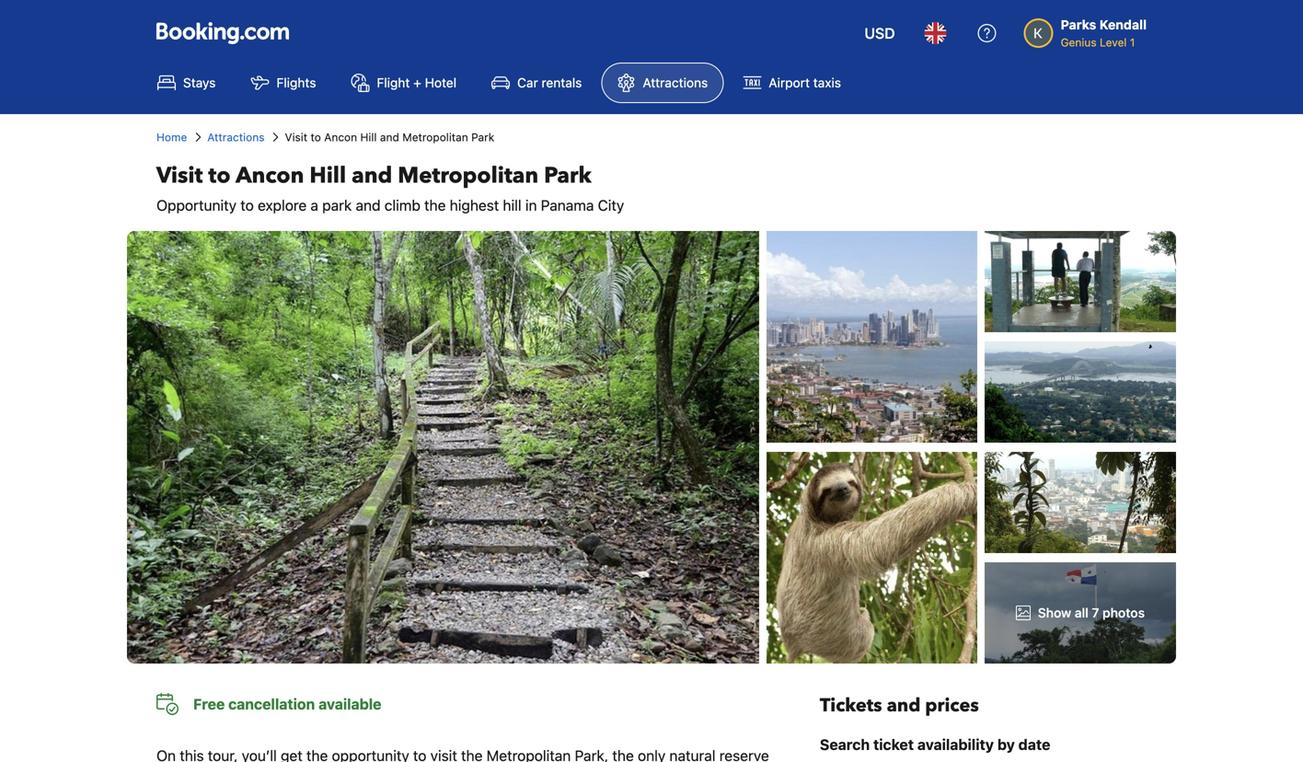 Task type: vqa. For each thing, say whether or not it's contained in the screenshot.
I'm traveling for work
no



Task type: describe. For each thing, give the bounding box(es) containing it.
parks kendall genius level 1
[[1061, 17, 1147, 49]]

flights
[[277, 75, 316, 90]]

your account menu parks kendall genius level 1 element
[[1024, 8, 1154, 51]]

1 vertical spatial attractions
[[207, 131, 265, 144]]

photos
[[1103, 605, 1145, 620]]

1 horizontal spatial to
[[240, 197, 254, 214]]

flight + hotel
[[377, 75, 457, 90]]

airport
[[769, 75, 810, 90]]

search ticket availability by date
[[820, 736, 1051, 753]]

to for visit to ancon hill and metropolitan park
[[311, 131, 321, 144]]

panama
[[541, 197, 594, 214]]

date
[[1019, 736, 1051, 753]]

and up ticket
[[887, 693, 921, 718]]

car rentals link
[[476, 63, 598, 103]]

ancon for visit to ancon hill and metropolitan park opportunity to explore a park and climb the highest hill in panama city
[[236, 161, 304, 191]]

airport taxis link
[[727, 63, 857, 103]]

search
[[820, 736, 870, 753]]

genius
[[1061, 36, 1097, 49]]

parks
[[1061, 17, 1097, 32]]

car
[[517, 75, 538, 90]]

free cancellation available
[[193, 695, 382, 713]]

explore
[[258, 197, 307, 214]]

park
[[322, 197, 352, 214]]

metropolitan for visit to ancon hill and metropolitan park opportunity to explore a park and climb the highest hill in panama city
[[398, 161, 539, 191]]

taxis
[[813, 75, 841, 90]]

the
[[424, 197, 446, 214]]

visit to ancon hill and metropolitan park
[[285, 131, 495, 144]]

tickets
[[820, 693, 882, 718]]

0 vertical spatial attractions link
[[601, 63, 724, 103]]

ticket
[[873, 736, 914, 753]]

park for visit to ancon hill and metropolitan park opportunity to explore a park and climb the highest hill in panama city
[[544, 161, 592, 191]]

flights link
[[235, 63, 332, 103]]

and right park at the top of page
[[356, 197, 381, 214]]

level
[[1100, 36, 1127, 49]]

home link
[[156, 129, 187, 145]]

visit to ancon hill and metropolitan park opportunity to explore a park and climb the highest hill in panama city
[[156, 161, 624, 214]]

hill for visit to ancon hill and metropolitan park
[[360, 131, 377, 144]]



Task type: locate. For each thing, give the bounding box(es) containing it.
1 vertical spatial park
[[544, 161, 592, 191]]

to up opportunity
[[208, 161, 231, 191]]

0 vertical spatial visit
[[285, 131, 308, 144]]

to
[[311, 131, 321, 144], [208, 161, 231, 191], [240, 197, 254, 214]]

2 vertical spatial to
[[240, 197, 254, 214]]

1 horizontal spatial ancon
[[324, 131, 357, 144]]

hill inside "visit to ancon hill and metropolitan park opportunity to explore a park and climb the highest hill in panama city"
[[310, 161, 346, 191]]

ancon up park at the top of page
[[324, 131, 357, 144]]

and up "visit to ancon hill and metropolitan park opportunity to explore a park and climb the highest hill in panama city"
[[380, 131, 399, 144]]

attractions
[[643, 75, 708, 90], [207, 131, 265, 144]]

cancellation
[[228, 695, 315, 713]]

by
[[998, 736, 1015, 753]]

metropolitan down hotel
[[402, 131, 468, 144]]

1 vertical spatial ancon
[[236, 161, 304, 191]]

flight
[[377, 75, 410, 90]]

0 vertical spatial metropolitan
[[402, 131, 468, 144]]

and
[[380, 131, 399, 144], [352, 161, 392, 191], [356, 197, 381, 214], [887, 693, 921, 718]]

1 vertical spatial to
[[208, 161, 231, 191]]

1 horizontal spatial attractions link
[[601, 63, 724, 103]]

free
[[193, 695, 225, 713]]

visit for visit to ancon hill and metropolitan park
[[285, 131, 308, 144]]

booking.com image
[[156, 22, 289, 44]]

0 vertical spatial hill
[[360, 131, 377, 144]]

opportunity
[[156, 197, 237, 214]]

prices
[[925, 693, 979, 718]]

metropolitan for visit to ancon hill and metropolitan park
[[402, 131, 468, 144]]

0 vertical spatial attractions
[[643, 75, 708, 90]]

show all 7 photos
[[1038, 605, 1145, 620]]

1 horizontal spatial attractions
[[643, 75, 708, 90]]

0 vertical spatial park
[[471, 131, 495, 144]]

hill
[[503, 197, 522, 214]]

to left explore
[[240, 197, 254, 214]]

0 horizontal spatial visit
[[156, 161, 203, 191]]

hotel
[[425, 75, 457, 90]]

0 horizontal spatial attractions link
[[207, 129, 265, 145]]

stays link
[[142, 63, 231, 103]]

visit inside "visit to ancon hill and metropolitan park opportunity to explore a park and climb the highest hill in panama city"
[[156, 161, 203, 191]]

show
[[1038, 605, 1071, 620]]

0 vertical spatial ancon
[[324, 131, 357, 144]]

1 vertical spatial metropolitan
[[398, 161, 539, 191]]

hill
[[360, 131, 377, 144], [310, 161, 346, 191]]

hill up park at the top of page
[[310, 161, 346, 191]]

ancon up explore
[[236, 161, 304, 191]]

ancon inside "visit to ancon hill and metropolitan park opportunity to explore a park and climb the highest hill in panama city"
[[236, 161, 304, 191]]

car rentals
[[517, 75, 582, 90]]

0 vertical spatial to
[[311, 131, 321, 144]]

1 horizontal spatial visit
[[285, 131, 308, 144]]

metropolitan
[[402, 131, 468, 144], [398, 161, 539, 191]]

home
[[156, 131, 187, 144]]

1 vertical spatial hill
[[310, 161, 346, 191]]

airport taxis
[[769, 75, 841, 90]]

park up 'panama'
[[544, 161, 592, 191]]

all
[[1075, 605, 1089, 620]]

park for visit to ancon hill and metropolitan park
[[471, 131, 495, 144]]

ancon
[[324, 131, 357, 144], [236, 161, 304, 191]]

visit for visit to ancon hill and metropolitan park opportunity to explore a park and climb the highest hill in panama city
[[156, 161, 203, 191]]

0 horizontal spatial attractions
[[207, 131, 265, 144]]

visit down flights at the left of page
[[285, 131, 308, 144]]

attractions link
[[601, 63, 724, 103], [207, 129, 265, 145]]

hill for visit to ancon hill and metropolitan park opportunity to explore a park and climb the highest hill in panama city
[[310, 161, 346, 191]]

visit up opportunity
[[156, 161, 203, 191]]

metropolitan inside "visit to ancon hill and metropolitan park opportunity to explore a park and climb the highest hill in panama city"
[[398, 161, 539, 191]]

0 horizontal spatial hill
[[310, 161, 346, 191]]

hill up "visit to ancon hill and metropolitan park opportunity to explore a park and climb the highest hill in panama city"
[[360, 131, 377, 144]]

1 vertical spatial attractions link
[[207, 129, 265, 145]]

park up highest at the top of the page
[[471, 131, 495, 144]]

1 horizontal spatial park
[[544, 161, 592, 191]]

availability
[[918, 736, 994, 753]]

and up climb
[[352, 161, 392, 191]]

1
[[1130, 36, 1135, 49]]

a
[[311, 197, 318, 214]]

0 horizontal spatial ancon
[[236, 161, 304, 191]]

climb
[[384, 197, 421, 214]]

kendall
[[1100, 17, 1147, 32]]

+
[[413, 75, 421, 90]]

tickets and prices
[[820, 693, 979, 718]]

in
[[525, 197, 537, 214]]

1 vertical spatial visit
[[156, 161, 203, 191]]

park
[[471, 131, 495, 144], [544, 161, 592, 191]]

usd button
[[854, 11, 906, 55]]

7
[[1092, 605, 1099, 620]]

city
[[598, 197, 624, 214]]

park inside "visit to ancon hill and metropolitan park opportunity to explore a park and climb the highest hill in panama city"
[[544, 161, 592, 191]]

flight + hotel link
[[335, 63, 472, 103]]

stays
[[183, 75, 216, 90]]

to for visit to ancon hill and metropolitan park opportunity to explore a park and climb the highest hill in panama city
[[208, 161, 231, 191]]

usd
[[865, 24, 895, 42]]

1 horizontal spatial hill
[[360, 131, 377, 144]]

rentals
[[542, 75, 582, 90]]

to down flights at the left of page
[[311, 131, 321, 144]]

highest
[[450, 197, 499, 214]]

ancon for visit to ancon hill and metropolitan park
[[324, 131, 357, 144]]

0 horizontal spatial park
[[471, 131, 495, 144]]

0 horizontal spatial to
[[208, 161, 231, 191]]

available
[[319, 695, 382, 713]]

2 horizontal spatial to
[[311, 131, 321, 144]]

metropolitan up highest at the top of the page
[[398, 161, 539, 191]]

visit
[[285, 131, 308, 144], [156, 161, 203, 191]]



